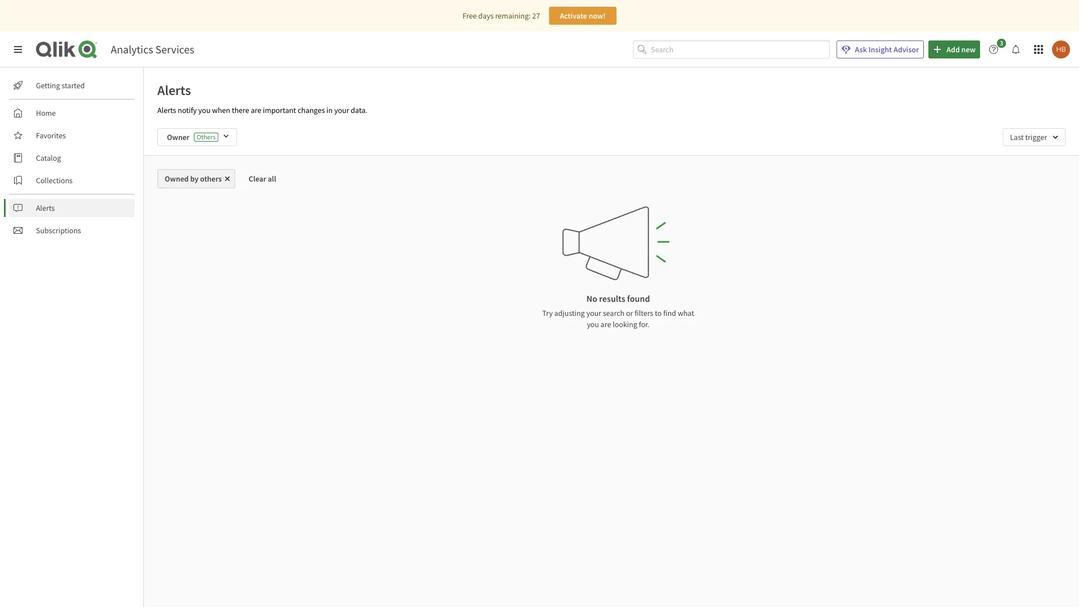 Task type: locate. For each thing, give the bounding box(es) containing it.
no
[[587, 293, 598, 304]]

others
[[197, 133, 216, 141]]

no results found try adjusting your search or filters to find what you are looking for.
[[543, 293, 695, 330]]

adjusting
[[555, 308, 585, 318]]

alerts
[[157, 82, 191, 98], [157, 105, 176, 115], [36, 203, 55, 213]]

ask
[[856, 44, 868, 55]]

favorites link
[[9, 127, 135, 145]]

you
[[198, 105, 211, 115], [587, 319, 599, 330]]

alerts link
[[9, 199, 135, 217]]

new
[[962, 44, 976, 55]]

you left when
[[198, 105, 211, 115]]

1 horizontal spatial are
[[601, 319, 611, 330]]

insight
[[869, 44, 893, 55]]

0 vertical spatial alerts
[[157, 82, 191, 98]]

are right there
[[251, 105, 261, 115]]

are
[[251, 105, 261, 115], [601, 319, 611, 330]]

last trigger
[[1011, 132, 1048, 142]]

owned by others button
[[157, 169, 235, 188]]

0 vertical spatial you
[[198, 105, 211, 115]]

alerts inside the "navigation pane" element
[[36, 203, 55, 213]]

data.
[[351, 105, 368, 115]]

alerts up notify at left
[[157, 82, 191, 98]]

alerts up subscriptions
[[36, 203, 55, 213]]

3
[[1000, 39, 1004, 48]]

2 vertical spatial alerts
[[36, 203, 55, 213]]

alerts notify you when there are important changes in your data.
[[157, 105, 368, 115]]

in
[[327, 105, 333, 115]]

your down the "no"
[[587, 308, 602, 318]]

1 horizontal spatial your
[[587, 308, 602, 318]]

changes
[[298, 105, 325, 115]]

to
[[655, 308, 662, 318]]

activate now!
[[560, 11, 606, 21]]

1 vertical spatial your
[[587, 308, 602, 318]]

add
[[947, 44, 960, 55]]

all
[[268, 174, 276, 184]]

navigation pane element
[[0, 72, 143, 244]]

or
[[626, 308, 633, 318]]

1 horizontal spatial you
[[587, 319, 599, 330]]

alerts left notify at left
[[157, 105, 176, 115]]

days
[[479, 11, 494, 21]]

close sidebar menu image
[[13, 45, 22, 54]]

ask insight advisor
[[856, 44, 920, 55]]

analytics services element
[[111, 42, 194, 57]]

are down 'search'
[[601, 319, 611, 330]]

what
[[678, 308, 695, 318]]

0 horizontal spatial your
[[334, 105, 349, 115]]

1 vertical spatial you
[[587, 319, 599, 330]]

found
[[628, 293, 650, 304]]

important
[[263, 105, 296, 115]]

1 vertical spatial are
[[601, 319, 611, 330]]

filters region
[[144, 119, 1080, 155]]

you down the "no"
[[587, 319, 599, 330]]

try
[[543, 308, 553, 318]]

others
[[200, 174, 222, 184]]

clear all button
[[240, 169, 285, 188]]

favorites
[[36, 130, 66, 141]]

your right in
[[334, 105, 349, 115]]

started
[[62, 80, 85, 91]]

0 vertical spatial are
[[251, 105, 261, 115]]

trigger
[[1026, 132, 1048, 142]]

when
[[212, 105, 230, 115]]

looking
[[613, 319, 638, 330]]

0 horizontal spatial are
[[251, 105, 261, 115]]

collections
[[36, 175, 73, 186]]

by
[[190, 174, 199, 184]]

subscriptions
[[36, 226, 81, 236]]

your
[[334, 105, 349, 115], [587, 308, 602, 318]]

activate now! link
[[549, 7, 617, 25]]

catalog link
[[9, 149, 135, 167]]

0 horizontal spatial you
[[198, 105, 211, 115]]



Task type: describe. For each thing, give the bounding box(es) containing it.
now!
[[589, 11, 606, 21]]

3 button
[[985, 39, 1010, 58]]

owned
[[165, 174, 189, 184]]

free days remaining: 27
[[463, 11, 540, 21]]

add new button
[[929, 40, 981, 58]]

results
[[600, 293, 626, 304]]

home link
[[9, 104, 135, 122]]

advisor
[[894, 44, 920, 55]]

notify
[[178, 105, 197, 115]]

analytics
[[111, 42, 153, 57]]

1 vertical spatial alerts
[[157, 105, 176, 115]]

add new
[[947, 44, 976, 55]]

find
[[664, 308, 677, 318]]

filters
[[635, 308, 654, 318]]

are inside no results found try adjusting your search or filters to find what you are looking for.
[[601, 319, 611, 330]]

there
[[232, 105, 249, 115]]

0 vertical spatial your
[[334, 105, 349, 115]]

Search text field
[[651, 40, 830, 59]]

subscriptions link
[[9, 222, 135, 240]]

remaining:
[[496, 11, 531, 21]]

searchbar element
[[633, 40, 830, 59]]

for.
[[639, 319, 650, 330]]

collections link
[[9, 172, 135, 190]]

owner
[[167, 132, 190, 142]]

ask insight advisor button
[[837, 40, 925, 58]]

27
[[533, 11, 540, 21]]

last
[[1011, 132, 1024, 142]]

free
[[463, 11, 477, 21]]

howard brown image
[[1053, 40, 1071, 58]]

you inside no results found try adjusting your search or filters to find what you are looking for.
[[587, 319, 599, 330]]

activate
[[560, 11, 587, 21]]

getting started
[[36, 80, 85, 91]]

analytics services
[[111, 42, 194, 57]]

clear all
[[249, 174, 276, 184]]

services
[[156, 42, 194, 57]]

home
[[36, 108, 56, 118]]

clear
[[249, 174, 266, 184]]

getting
[[36, 80, 60, 91]]

getting started link
[[9, 76, 135, 94]]

search
[[603, 308, 625, 318]]

Last trigger field
[[1003, 128, 1066, 146]]

your inside no results found try adjusting your search or filters to find what you are looking for.
[[587, 308, 602, 318]]

owned by others
[[165, 174, 222, 184]]

catalog
[[36, 153, 61, 163]]



Task type: vqa. For each thing, say whether or not it's contained in the screenshot.
Add new
yes



